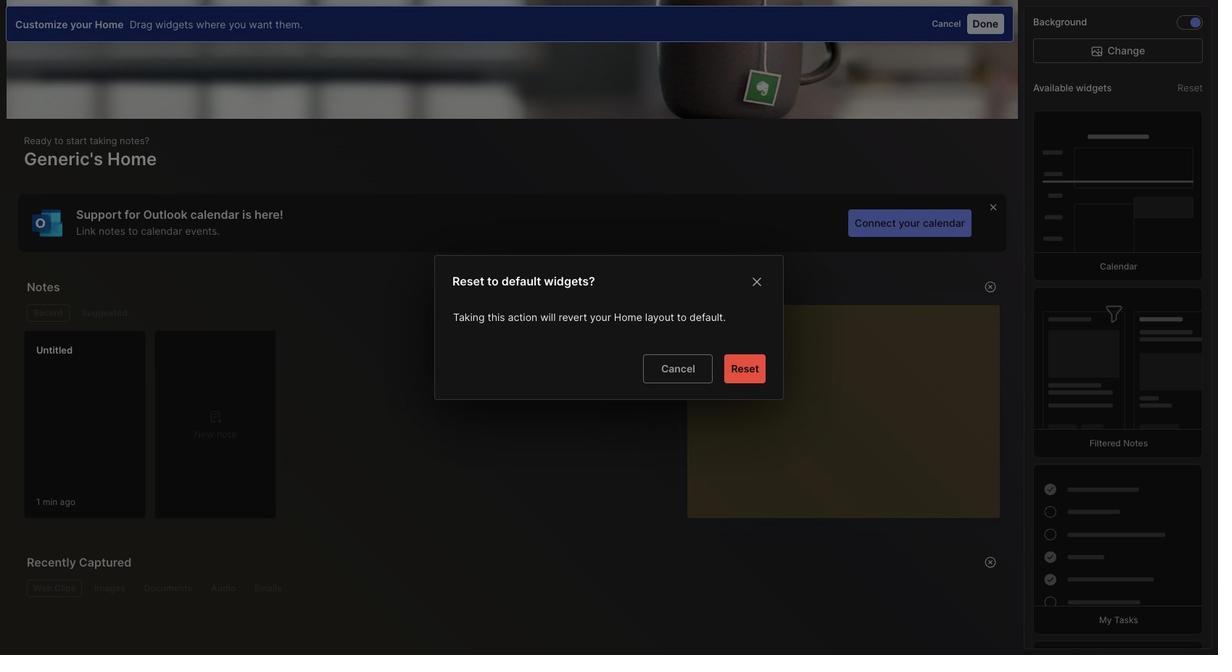Task type: vqa. For each thing, say whether or not it's contained in the screenshot.
Close 'icon'
yes



Task type: describe. For each thing, give the bounding box(es) containing it.
close image
[[748, 273, 766, 291]]

edit widget title image
[[770, 280, 784, 294]]



